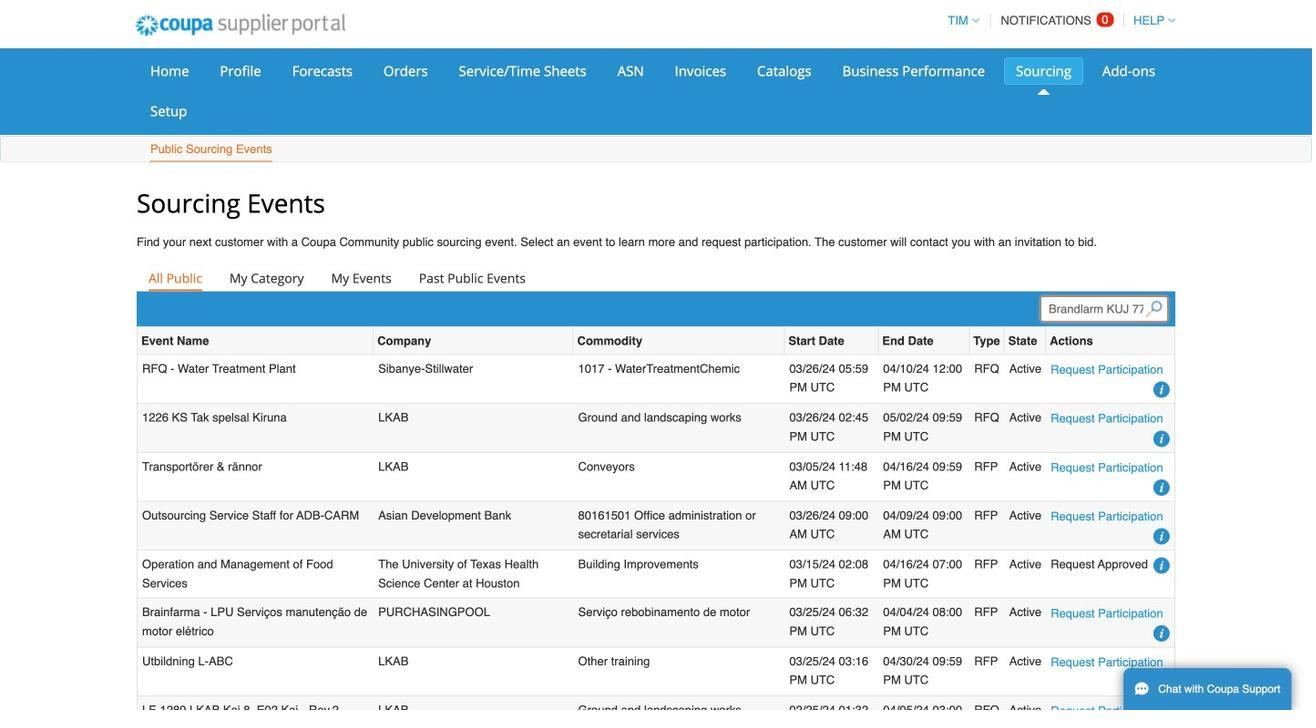Task type: vqa. For each thing, say whether or not it's contained in the screenshot.
SEARCH icon
yes



Task type: describe. For each thing, give the bounding box(es) containing it.
Search text field
[[1041, 296, 1169, 322]]



Task type: locate. For each thing, give the bounding box(es) containing it.
tab list
[[137, 265, 1176, 291]]

coupa supplier portal image
[[123, 3, 358, 48]]

navigation
[[940, 3, 1176, 38]]

search image
[[1147, 301, 1163, 317]]



